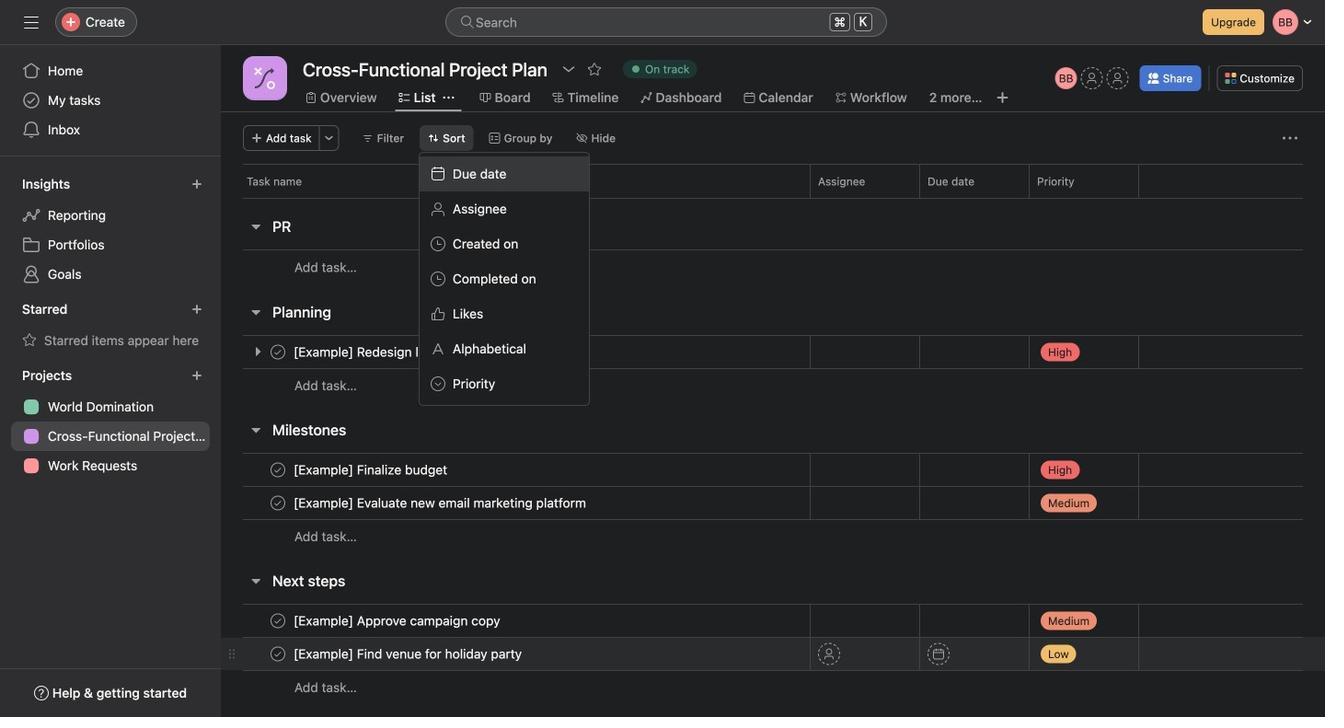 Task type: vqa. For each thing, say whether or not it's contained in the screenshot.
Task name text box inside make root beer floats cell
no



Task type: locate. For each thing, give the bounding box(es) containing it.
mark complete image for mark complete checkbox within the [example] approve campaign copy 'cell'
[[267, 610, 289, 632]]

task name text field inside [example] finalize budget cell
[[290, 461, 453, 479]]

task name text field inside "[example] evaluate new email marketing platform" cell
[[290, 494, 592, 512]]

2 vertical spatial task name text field
[[290, 645, 528, 663]]

1 vertical spatial mark complete image
[[267, 459, 289, 481]]

1 task name text field from the top
[[290, 461, 453, 479]]

1 vertical spatial task name text field
[[290, 612, 506, 630]]

mark complete image inside "[example] evaluate new email marketing platform" cell
[[267, 492, 289, 514]]

None field
[[446, 7, 888, 37]]

header planning tree grid
[[221, 335, 1326, 402]]

2 vertical spatial mark complete image
[[267, 643, 289, 665]]

new insights image
[[192, 179, 203, 190]]

collapse task list for this group image
[[249, 423, 263, 437], [249, 574, 263, 588]]

2 mark complete checkbox from the top
[[267, 492, 289, 514]]

1 mark complete checkbox from the top
[[267, 459, 289, 481]]

0 vertical spatial mark complete image
[[267, 341, 289, 363]]

1 mark complete image from the top
[[267, 341, 289, 363]]

global element
[[0, 45, 221, 156]]

mark complete checkbox inside "[example] evaluate new email marketing platform" cell
[[267, 492, 289, 514]]

2 collapse task list for this group image from the top
[[249, 574, 263, 588]]

1 vertical spatial collapse task list for this group image
[[249, 574, 263, 588]]

task name text field inside [example] find venue for holiday party cell
[[290, 645, 528, 663]]

Mark complete checkbox
[[267, 459, 289, 481], [267, 492, 289, 514], [267, 610, 289, 632], [267, 643, 289, 665]]

2 task name text field from the top
[[290, 612, 506, 630]]

task name text field inside [example] redesign landing page cell
[[290, 343, 498, 361]]

task name text field inside [example] approve campaign copy 'cell'
[[290, 612, 506, 630]]

1 collapse task list for this group image from the top
[[249, 219, 263, 234]]

mark complete checkbox inside [example] approve campaign copy 'cell'
[[267, 610, 289, 632]]

1 vertical spatial mark complete image
[[267, 610, 289, 632]]

1 vertical spatial collapse task list for this group image
[[249, 305, 263, 320]]

insights element
[[0, 168, 221, 293]]

mark complete image inside [example] finalize budget cell
[[267, 459, 289, 481]]

0 vertical spatial task name text field
[[290, 461, 453, 479]]

Task name text field
[[290, 343, 498, 361], [290, 494, 592, 512], [290, 645, 528, 663]]

3 mark complete checkbox from the top
[[267, 610, 289, 632]]

1 vertical spatial task name text field
[[290, 494, 592, 512]]

show options image
[[562, 62, 576, 76]]

Search tasks, projects, and more text field
[[446, 7, 888, 37]]

2 mark complete image from the top
[[267, 610, 289, 632]]

new project or portfolio image
[[192, 370, 203, 381]]

mark complete checkbox inside [example] finalize budget cell
[[267, 459, 289, 481]]

2 task name text field from the top
[[290, 494, 592, 512]]

collapse task list for this group image for mark complete checkbox within the [example] approve campaign copy 'cell'
[[249, 574, 263, 588]]

collapse task list for this group image
[[249, 219, 263, 234], [249, 305, 263, 320]]

1 task name text field from the top
[[290, 343, 498, 361]]

Task name text field
[[290, 461, 453, 479], [290, 612, 506, 630]]

3 task name text field from the top
[[290, 645, 528, 663]]

collapse task list for this group image for mark complete checkbox in [example] finalize budget cell
[[249, 423, 263, 437]]

3 mark complete image from the top
[[267, 643, 289, 665]]

2 mark complete image from the top
[[267, 459, 289, 481]]

None text field
[[298, 52, 553, 86]]

task name text field for mark complete checkbox within the [example] approve campaign copy 'cell'
[[290, 612, 506, 630]]

mark complete checkbox inside [example] find venue for holiday party cell
[[267, 643, 289, 665]]

mark complete image
[[267, 341, 289, 363], [267, 459, 289, 481], [267, 643, 289, 665]]

row
[[221, 164, 1326, 198], [243, 197, 1304, 199], [221, 250, 1326, 285], [221, 335, 1326, 369], [221, 368, 1326, 402], [221, 453, 1326, 487], [221, 486, 1326, 520], [221, 519, 1326, 553], [221, 604, 1326, 638], [221, 637, 1326, 671], [221, 670, 1326, 704]]

0 vertical spatial mark complete image
[[267, 492, 289, 514]]

1 collapse task list for this group image from the top
[[249, 423, 263, 437]]

mark complete image inside [example] find venue for holiday party cell
[[267, 643, 289, 665]]

4 mark complete checkbox from the top
[[267, 643, 289, 665]]

[example] finalize budget cell
[[221, 453, 810, 487]]

0 vertical spatial task name text field
[[290, 343, 498, 361]]

starred element
[[0, 293, 221, 359]]

0 vertical spatial collapse task list for this group image
[[249, 219, 263, 234]]

line_and_symbols image
[[254, 67, 276, 89]]

1 mark complete image from the top
[[267, 492, 289, 514]]

task name text field for mark complete checkbox in [example] finalize budget cell
[[290, 461, 453, 479]]

mark complete image
[[267, 492, 289, 514], [267, 610, 289, 632]]

menu item
[[420, 157, 589, 192]]

0 vertical spatial collapse task list for this group image
[[249, 423, 263, 437]]

mark complete image inside [example] approve campaign copy 'cell'
[[267, 610, 289, 632]]

tab actions image
[[443, 92, 454, 103]]

[example] redesign landing page cell
[[221, 335, 810, 369]]



Task type: describe. For each thing, give the bounding box(es) containing it.
mark complete checkbox for [example] approve campaign copy 'cell'
[[267, 610, 289, 632]]

2 collapse task list for this group image from the top
[[249, 305, 263, 320]]

projects element
[[0, 359, 221, 484]]

header next steps tree grid
[[221, 604, 1326, 704]]

mark complete checkbox for "[example] evaluate new email marketing platform" cell in the bottom of the page
[[267, 492, 289, 514]]

add items to starred image
[[192, 304, 203, 315]]

mark complete checkbox for [example] find venue for holiday party cell
[[267, 643, 289, 665]]

[example] approve campaign copy cell
[[221, 604, 810, 638]]

header milestones tree grid
[[221, 453, 1326, 553]]

[example] find venue for holiday party cell
[[221, 637, 810, 671]]

task name text field for mark complete checkbox within the "[example] evaluate new email marketing platform" cell
[[290, 494, 592, 512]]

mark complete image for mark complete checkbox within the "[example] evaluate new email marketing platform" cell
[[267, 492, 289, 514]]

expand subtask list for the task [example] redesign landing page image
[[250, 344, 265, 359]]

add tab image
[[996, 90, 1011, 105]]

more actions image
[[324, 133, 335, 144]]

add to starred image
[[587, 62, 602, 76]]

mark complete image for [example] find venue for holiday party cell
[[267, 643, 289, 665]]

task name text field for mark complete checkbox in [example] find venue for holiday party cell
[[290, 645, 528, 663]]

Mark complete checkbox
[[267, 341, 289, 363]]

mark complete image for [example] finalize budget cell
[[267, 459, 289, 481]]

manage project members image
[[1056, 67, 1078, 89]]

[example] evaluate new email marketing platform cell
[[221, 486, 810, 520]]

mark complete checkbox for [example] finalize budget cell
[[267, 459, 289, 481]]

more actions image
[[1284, 131, 1298, 145]]

hide sidebar image
[[24, 15, 39, 29]]



